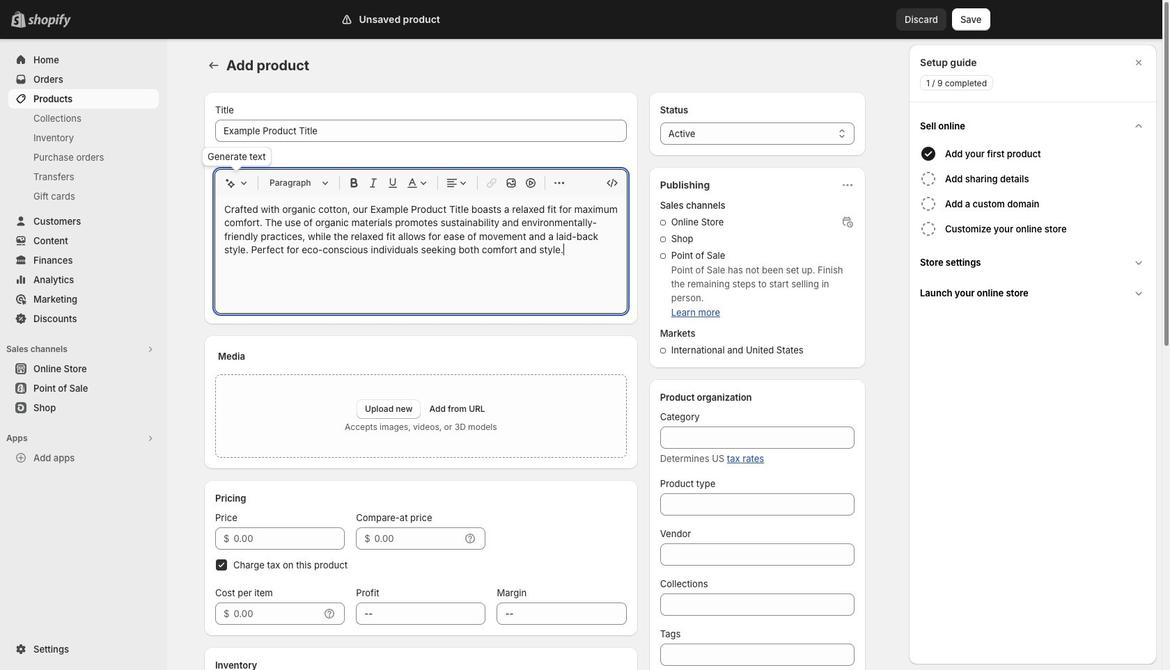 Task type: vqa. For each thing, say whether or not it's contained in the screenshot.
Online Store
no



Task type: describe. For each thing, give the bounding box(es) containing it.
Short sleeve t-shirt text field
[[215, 120, 627, 142]]

mark customize your online store as done image
[[920, 221, 937, 237]]

2   text field from the top
[[234, 603, 320, 625]]

1   text field from the top
[[234, 528, 345, 550]]

mark add a custom domain as done image
[[920, 196, 937, 212]]

  text field
[[374, 528, 461, 550]]

shopify image
[[31, 14, 74, 28]]



Task type: locate. For each thing, give the bounding box(es) containing it.
None text field
[[660, 544, 855, 566], [660, 594, 855, 616], [356, 603, 486, 625], [660, 544, 855, 566], [660, 594, 855, 616], [356, 603, 486, 625]]

mark add sharing details as done image
[[920, 171, 937, 187]]

  text field
[[234, 528, 345, 550], [234, 603, 320, 625]]

0 vertical spatial   text field
[[234, 528, 345, 550]]

tooltip
[[202, 147, 271, 166]]

1 vertical spatial   text field
[[234, 603, 320, 625]]

None text field
[[660, 427, 855, 449], [660, 494, 855, 516], [497, 603, 627, 625], [660, 644, 855, 667], [660, 427, 855, 449], [660, 494, 855, 516], [497, 603, 627, 625], [660, 644, 855, 667]]

dialog
[[909, 45, 1157, 665]]



